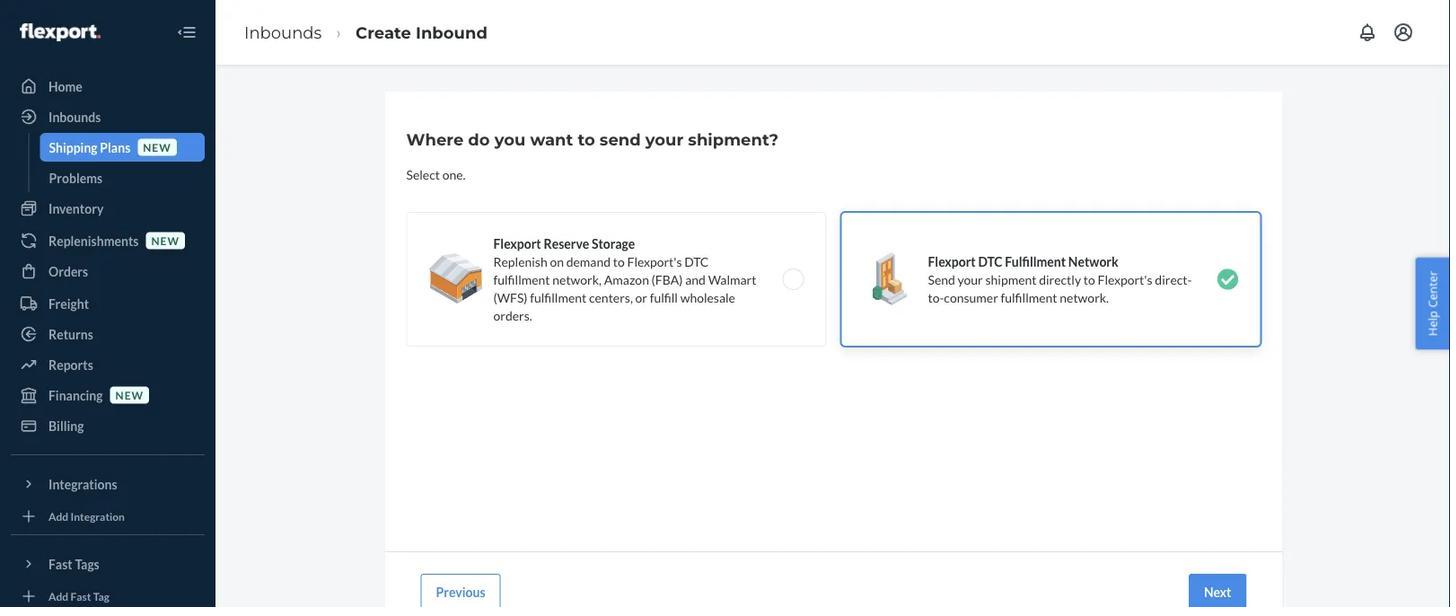 Task type: vqa. For each thing, say whether or not it's contained in the screenshot.
pickup?
no



Task type: locate. For each thing, give the bounding box(es) containing it.
2 add from the top
[[48, 589, 68, 602]]

1 vertical spatial flexport's
[[1098, 272, 1153, 287]]

0 vertical spatial flexport's
[[627, 254, 682, 269]]

1 vertical spatial to
[[613, 254, 625, 269]]

inbounds inside breadcrumbs navigation
[[244, 22, 322, 42]]

your
[[645, 129, 684, 149], [958, 272, 983, 287]]

do
[[468, 129, 490, 149]]

inbounds link
[[244, 22, 322, 42], [11, 102, 205, 131]]

to
[[578, 129, 595, 149], [613, 254, 625, 269], [1084, 272, 1095, 287]]

add down fast tags
[[48, 589, 68, 602]]

freight link
[[11, 289, 205, 318]]

shipping plans
[[49, 140, 130, 155]]

create
[[356, 22, 411, 42]]

dtc inside the flexport reserve storage replenish on demand to flexport's dtc fulfillment network, amazon (fba) and walmart (wfs) fulfillment centers, or fulfill wholesale orders.
[[685, 254, 709, 269]]

dtc up 'and'
[[685, 254, 709, 269]]

0 vertical spatial add
[[48, 510, 68, 523]]

billing link
[[11, 411, 205, 440]]

add
[[48, 510, 68, 523], [48, 589, 68, 602]]

dtc up 'shipment'
[[978, 254, 1003, 269]]

financing
[[48, 387, 103, 403]]

flexport
[[493, 236, 541, 251], [928, 254, 976, 269]]

2 vertical spatial to
[[1084, 272, 1095, 287]]

0 horizontal spatial dtc
[[685, 254, 709, 269]]

1 horizontal spatial to
[[613, 254, 625, 269]]

next button
[[1189, 574, 1247, 607]]

add fast tag
[[48, 589, 109, 602]]

0 vertical spatial flexport
[[493, 236, 541, 251]]

flexport's up (fba)
[[627, 254, 682, 269]]

0 vertical spatial fast
[[48, 556, 72, 572]]

1 dtc from the left
[[685, 254, 709, 269]]

2 horizontal spatial to
[[1084, 272, 1095, 287]]

dtc inside flexport dtc fulfillment network send your shipment directly to flexport's direct- to-consumer fulfillment network.
[[978, 254, 1003, 269]]

orders link
[[11, 257, 205, 286]]

to left send
[[578, 129, 595, 149]]

demand
[[566, 254, 611, 269]]

send
[[928, 272, 955, 287]]

flexport up send
[[928, 254, 976, 269]]

fast tags button
[[11, 550, 205, 578]]

1 horizontal spatial your
[[958, 272, 983, 287]]

your right send
[[645, 129, 684, 149]]

1 vertical spatial add
[[48, 589, 68, 602]]

2 dtc from the left
[[978, 254, 1003, 269]]

problems link
[[40, 163, 205, 192]]

1 vertical spatial new
[[151, 234, 180, 247]]

flexport up replenish
[[493, 236, 541, 251]]

flexport inside the flexport reserve storage replenish on demand to flexport's dtc fulfillment network, amazon (fba) and walmart (wfs) fulfillment centers, or fulfill wholesale orders.
[[493, 236, 541, 251]]

shipment?
[[688, 129, 779, 149]]

to down network
[[1084, 272, 1095, 287]]

centers,
[[589, 290, 633, 305]]

0 horizontal spatial inbounds
[[48, 109, 101, 124]]

previous
[[436, 584, 485, 599]]

inbound
[[416, 22, 488, 42]]

add integration
[[48, 510, 125, 523]]

fulfillment down 'shipment'
[[1001, 290, 1057, 305]]

or
[[635, 290, 647, 305]]

2 vertical spatial new
[[115, 388, 144, 401]]

orders
[[48, 264, 88, 279]]

0 vertical spatial to
[[578, 129, 595, 149]]

integrations
[[48, 476, 117, 492]]

your up consumer
[[958, 272, 983, 287]]

on
[[550, 254, 564, 269]]

your inside flexport dtc fulfillment network send your shipment directly to flexport's direct- to-consumer fulfillment network.
[[958, 272, 983, 287]]

help center button
[[1416, 257, 1450, 350]]

flexport for flexport dtc fulfillment network send your shipment directly to flexport's direct- to-consumer fulfillment network.
[[928, 254, 976, 269]]

1 vertical spatial inbounds link
[[11, 102, 205, 131]]

1 add from the top
[[48, 510, 68, 523]]

tag
[[93, 589, 109, 602]]

1 vertical spatial flexport
[[928, 254, 976, 269]]

select one.
[[406, 167, 466, 182]]

0 horizontal spatial flexport
[[493, 236, 541, 251]]

fulfillment
[[493, 272, 550, 287], [530, 290, 587, 305], [1001, 290, 1057, 305]]

inbounds
[[244, 22, 322, 42], [48, 109, 101, 124]]

new down reports link
[[115, 388, 144, 401]]

center
[[1425, 271, 1441, 308]]

fulfillment down replenish
[[493, 272, 550, 287]]

dtc
[[685, 254, 709, 269], [978, 254, 1003, 269]]

send
[[600, 129, 641, 149]]

0 vertical spatial new
[[143, 140, 171, 153]]

(fba)
[[652, 272, 683, 287]]

add left integration
[[48, 510, 68, 523]]

walmart
[[708, 272, 756, 287]]

tags
[[75, 556, 99, 572]]

1 vertical spatial your
[[958, 272, 983, 287]]

0 horizontal spatial flexport's
[[627, 254, 682, 269]]

0 horizontal spatial your
[[645, 129, 684, 149]]

0 horizontal spatial inbounds link
[[11, 102, 205, 131]]

to-
[[928, 290, 944, 305]]

1 horizontal spatial flexport's
[[1098, 272, 1153, 287]]

reports
[[48, 357, 93, 372]]

flexport's
[[627, 254, 682, 269], [1098, 272, 1153, 287]]

integrations button
[[11, 470, 205, 498]]

to inside the flexport reserve storage replenish on demand to flexport's dtc fulfillment network, amazon (fba) and walmart (wfs) fulfillment centers, or fulfill wholesale orders.
[[613, 254, 625, 269]]

inbounds link inside breadcrumbs navigation
[[244, 22, 322, 42]]

orders.
[[493, 308, 532, 323]]

create inbound
[[356, 22, 488, 42]]

flexport dtc fulfillment network send your shipment directly to flexport's direct- to-consumer fulfillment network.
[[928, 254, 1192, 305]]

fast
[[48, 556, 72, 572], [71, 589, 91, 602]]

fast left tag
[[71, 589, 91, 602]]

consumer
[[944, 290, 998, 305]]

to down storage
[[613, 254, 625, 269]]

(wfs)
[[493, 290, 528, 305]]

to inside flexport dtc fulfillment network send your shipment directly to flexport's direct- to-consumer fulfillment network.
[[1084, 272, 1095, 287]]

new up "orders" link
[[151, 234, 180, 247]]

1 horizontal spatial inbounds
[[244, 22, 322, 42]]

flexport's down network
[[1098, 272, 1153, 287]]

one.
[[442, 167, 466, 182]]

next
[[1204, 584, 1232, 599]]

you
[[495, 129, 526, 149]]

0 vertical spatial inbounds link
[[244, 22, 322, 42]]

replenishments
[[48, 233, 139, 248]]

1 horizontal spatial dtc
[[978, 254, 1003, 269]]

fulfillment inside flexport dtc fulfillment network send your shipment directly to flexport's direct- to-consumer fulfillment network.
[[1001, 290, 1057, 305]]

1 horizontal spatial flexport
[[928, 254, 976, 269]]

flexport inside flexport dtc fulfillment network send your shipment directly to flexport's direct- to-consumer fulfillment network.
[[928, 254, 976, 269]]

0 horizontal spatial to
[[578, 129, 595, 149]]

0 vertical spatial inbounds
[[244, 22, 322, 42]]

new right 'plans'
[[143, 140, 171, 153]]

1 horizontal spatial inbounds link
[[244, 22, 322, 42]]

0 vertical spatial your
[[645, 129, 684, 149]]

new
[[143, 140, 171, 153], [151, 234, 180, 247], [115, 388, 144, 401]]

add for add integration
[[48, 510, 68, 523]]

fast left tags
[[48, 556, 72, 572]]

freight
[[48, 296, 89, 311]]

network,
[[552, 272, 602, 287]]

add integration link
[[11, 506, 205, 527]]



Task type: describe. For each thing, give the bounding box(es) containing it.
reserve
[[544, 236, 589, 251]]

where
[[406, 129, 464, 149]]

where do you want to send your shipment?
[[406, 129, 779, 149]]

new for financing
[[115, 388, 144, 401]]

storage
[[592, 236, 635, 251]]

reports link
[[11, 350, 205, 379]]

home link
[[11, 72, 205, 101]]

returns link
[[11, 320, 205, 348]]

shipment
[[985, 272, 1037, 287]]

open account menu image
[[1393, 22, 1414, 43]]

help center
[[1425, 271, 1441, 336]]

fulfill
[[650, 290, 678, 305]]

create inbound link
[[356, 22, 488, 42]]

network.
[[1060, 290, 1109, 305]]

flexport logo image
[[20, 23, 100, 41]]

select
[[406, 167, 440, 182]]

breadcrumbs navigation
[[230, 6, 502, 58]]

home
[[48, 79, 82, 94]]

help
[[1425, 311, 1441, 336]]

new for replenishments
[[151, 234, 180, 247]]

new for shipping plans
[[143, 140, 171, 153]]

wholesale
[[680, 290, 735, 305]]

1 vertical spatial fast
[[71, 589, 91, 602]]

problems
[[49, 170, 102, 185]]

direct-
[[1155, 272, 1192, 287]]

fast inside dropdown button
[[48, 556, 72, 572]]

fulfillment down network,
[[530, 290, 587, 305]]

fast tags
[[48, 556, 99, 572]]

flexport for flexport reserve storage replenish on demand to flexport's dtc fulfillment network, amazon (fba) and walmart (wfs) fulfillment centers, or fulfill wholesale orders.
[[493, 236, 541, 251]]

integration
[[71, 510, 125, 523]]

and
[[685, 272, 706, 287]]

add fast tag link
[[11, 585, 205, 607]]

billing
[[48, 418, 84, 433]]

returns
[[48, 326, 93, 342]]

replenish
[[493, 254, 548, 269]]

directly
[[1039, 272, 1081, 287]]

1 vertical spatial inbounds
[[48, 109, 101, 124]]

inventory
[[48, 201, 104, 216]]

previous button
[[421, 574, 501, 607]]

close navigation image
[[176, 22, 198, 43]]

check circle image
[[1217, 268, 1239, 290]]

add for add fast tag
[[48, 589, 68, 602]]

fulfillment
[[1005, 254, 1066, 269]]

open notifications image
[[1357, 22, 1378, 43]]

want
[[530, 129, 573, 149]]

inventory link
[[11, 194, 205, 223]]

flexport's inside flexport dtc fulfillment network send your shipment directly to flexport's direct- to-consumer fulfillment network.
[[1098, 272, 1153, 287]]

network
[[1068, 254, 1119, 269]]

flexport's inside the flexport reserve storage replenish on demand to flexport's dtc fulfillment network, amazon (fba) and walmart (wfs) fulfillment centers, or fulfill wholesale orders.
[[627, 254, 682, 269]]

plans
[[100, 140, 130, 155]]

amazon
[[604, 272, 649, 287]]

flexport reserve storage replenish on demand to flexport's dtc fulfillment network, amazon (fba) and walmart (wfs) fulfillment centers, or fulfill wholesale orders.
[[493, 236, 756, 323]]

shipping
[[49, 140, 98, 155]]



